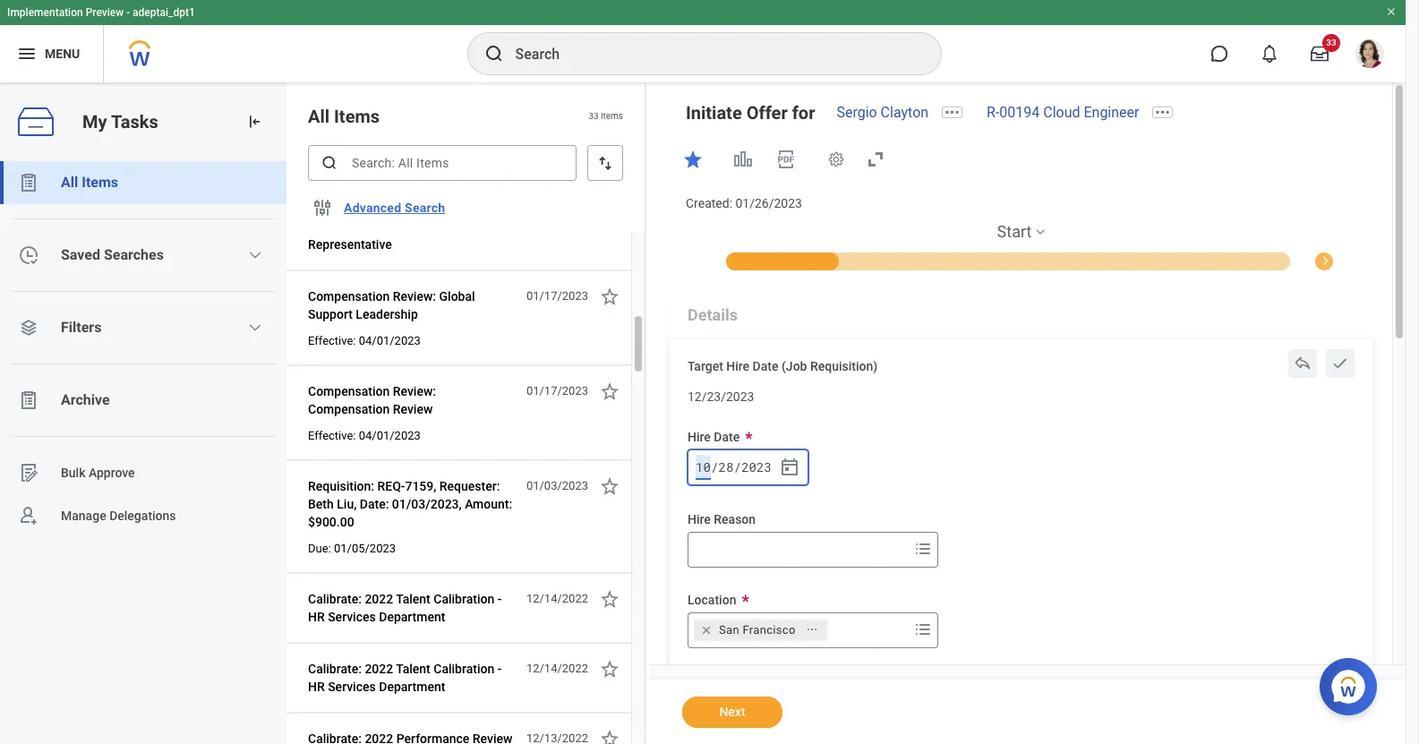 Task type: locate. For each thing, give the bounding box(es) containing it.
1 vertical spatial date
[[714, 430, 740, 444]]

talent
[[396, 592, 431, 606], [396, 662, 431, 676]]

prompts image for hire reason
[[913, 538, 934, 559]]

0 vertical spatial offer
[[747, 102, 788, 124]]

review: for compensation
[[393, 384, 436, 398]]

1 horizontal spatial all
[[308, 106, 330, 127]]

compensation
[[1324, 255, 1394, 268], [308, 289, 390, 304], [308, 384, 390, 398], [308, 402, 390, 416]]

1 effective: from the top
[[308, 334, 356, 347]]

hr for 3rd star image from the bottom of the item list element
[[308, 610, 325, 624]]

1 talent from the top
[[396, 592, 431, 606]]

offer up pearson
[[308, 201, 337, 216]]

0 vertical spatial items
[[334, 106, 380, 127]]

$900.00
[[308, 515, 354, 529]]

calibrate: 2022 talent calibration - hr services department for 2nd star image from the bottom's calibrate: 2022 talent calibration - hr services department 'button'
[[308, 662, 502, 694]]

1 vertical spatial department
[[379, 680, 445, 694]]

0 vertical spatial 01/17/2023
[[526, 289, 588, 303]]

all up search image
[[308, 106, 330, 127]]

1 vertical spatial hr
[[308, 680, 325, 694]]

hire
[[727, 359, 750, 373], [688, 430, 711, 444], [688, 512, 711, 527]]

1 horizontal spatial offer
[[747, 102, 788, 124]]

01/26/2023
[[736, 196, 802, 210]]

items up search image
[[334, 106, 380, 127]]

clock check image
[[18, 244, 39, 266]]

1 vertical spatial effective:
[[308, 429, 356, 442]]

0 vertical spatial for
[[792, 102, 815, 124]]

department
[[379, 610, 445, 624], [379, 680, 445, 694]]

1 / from the left
[[711, 458, 719, 475]]

sort image
[[596, 154, 614, 172]]

date:
[[360, 497, 389, 511]]

perspective image
[[18, 317, 39, 339]]

calibrate: 2022 talent calibration - hr services department
[[308, 592, 502, 624], [308, 662, 502, 694]]

prompts image
[[913, 538, 934, 559], [913, 618, 934, 640]]

representative
[[308, 237, 392, 252]]

all right clipboard icon
[[61, 174, 78, 191]]

details element
[[668, 289, 1375, 741]]

1 2022 from the top
[[365, 592, 393, 606]]

chevron down image inside saved searches dropdown button
[[248, 248, 263, 262]]

04/01/2023 down leadership
[[359, 334, 421, 347]]

profile logan mcneil image
[[1356, 39, 1384, 72]]

calendar image
[[779, 457, 801, 478]]

start button
[[997, 221, 1032, 243]]

2 chevron down image from the top
[[248, 321, 263, 335]]

2 calibration from the top
[[434, 662, 495, 676]]

0 vertical spatial calibrate: 2022 talent calibration - hr services department
[[308, 592, 502, 624]]

target hire date (job requisition) element
[[688, 378, 754, 405]]

0 vertical spatial all
[[308, 106, 330, 127]]

1 vertical spatial calibrate:
[[308, 662, 362, 676]]

2 effective: 04/01/2023 from the top
[[308, 429, 421, 442]]

1 horizontal spatial /
[[734, 458, 741, 475]]

2 vertical spatial hire
[[688, 512, 711, 527]]

1 vertical spatial 04/01/2023
[[359, 429, 421, 442]]

0 vertical spatial calibrate:
[[308, 592, 362, 606]]

1 01/17/2023 from the top
[[526, 289, 588, 303]]

1 calibrate: 2022 talent calibration - hr services department from the top
[[308, 592, 502, 624]]

/ right 28
[[734, 458, 741, 475]]

0 vertical spatial -
[[126, 6, 130, 19]]

date left '(job' at the right of page
[[753, 359, 779, 373]]

hr
[[308, 610, 325, 624], [308, 680, 325, 694]]

calibration for 2nd star image from the bottom's calibrate: 2022 talent calibration - hr services department 'button'
[[434, 662, 495, 676]]

effective: 04/01/2023 for support
[[308, 334, 421, 347]]

1 vertical spatial hire
[[688, 430, 711, 444]]

0 vertical spatial 33
[[1326, 38, 1337, 47]]

1 vertical spatial 33
[[589, 111, 599, 121]]

clipboard image
[[18, 172, 39, 193]]

2 prompts image from the top
[[913, 618, 934, 640]]

rename image
[[18, 462, 39, 484]]

all items
[[308, 106, 380, 127], [61, 174, 118, 191]]

hire date group
[[688, 450, 809, 485]]

all items up search image
[[308, 106, 380, 127]]

offer up view printable version (pdf) image
[[747, 102, 788, 124]]

10 / 28 / 2023
[[696, 458, 772, 475]]

04/01/2023 for review
[[359, 429, 421, 442]]

33 inside 33 button
[[1326, 38, 1337, 47]]

0 vertical spatial all items
[[308, 106, 380, 127]]

1 vertical spatial star image
[[599, 381, 621, 402]]

00194
[[1000, 104, 1040, 121]]

1 vertical spatial review:
[[393, 384, 436, 398]]

1 calibration from the top
[[434, 592, 495, 606]]

0 vertical spatial r-
[[987, 104, 1000, 121]]

0 horizontal spatial date
[[714, 430, 740, 444]]

2 2022 from the top
[[365, 662, 393, 676]]

effective: for compensation review: compensation review
[[308, 429, 356, 442]]

1 vertical spatial 01/17/2023
[[526, 384, 588, 398]]

1 vertical spatial 2022
[[365, 662, 393, 676]]

menu banner
[[0, 0, 1406, 82]]

12/23/2023
[[688, 389, 754, 403]]

hire date
[[688, 430, 740, 444]]

items inside button
[[82, 174, 118, 191]]

chevron down image for saved searches
[[248, 248, 263, 262]]

04/01/2023 for support
[[359, 334, 421, 347]]

0 vertical spatial prompts image
[[913, 538, 934, 559]]

saved
[[61, 246, 100, 263]]

2 calibrate: from the top
[[308, 662, 362, 676]]

1 vertical spatial calibrate: 2022 talent calibration - hr services department
[[308, 662, 502, 694]]

1 horizontal spatial 33
[[1326, 38, 1337, 47]]

r- right ‎- on the left of the page
[[365, 219, 377, 234]]

due:
[[308, 542, 331, 555]]

next
[[719, 705, 746, 719]]

1 vertical spatial chevron down image
[[248, 321, 263, 335]]

gear image
[[827, 150, 845, 168]]

my tasks
[[82, 111, 158, 132]]

0 vertical spatial effective: 04/01/2023
[[308, 334, 421, 347]]

compensation inside compensation button
[[1324, 255, 1394, 268]]

33 left profile logan mcneil icon
[[1326, 38, 1337, 47]]

inbox large image
[[1311, 45, 1329, 63]]

04/01/2023 down review
[[359, 429, 421, 442]]

2022
[[365, 592, 393, 606], [365, 662, 393, 676]]

1 hr from the top
[[308, 610, 325, 624]]

0 vertical spatial calibrate: 2022 talent calibration - hr services department button
[[308, 588, 517, 628]]

for up view printable version (pdf) image
[[792, 102, 815, 124]]

hire up 10
[[688, 430, 711, 444]]

pearson
[[308, 219, 354, 234]]

1 vertical spatial -
[[498, 592, 502, 606]]

start
[[997, 222, 1032, 241]]

0 horizontal spatial for
[[340, 201, 356, 216]]

1 horizontal spatial all items
[[308, 106, 380, 127]]

2 hr from the top
[[308, 680, 325, 694]]

calibrate: for calibrate: 2022 talent calibration - hr services department 'button' for 3rd star image from the bottom of the item list element
[[308, 592, 362, 606]]

amount:
[[465, 497, 512, 511]]

leadership
[[356, 307, 418, 321]]

33 for 33 items
[[589, 111, 599, 121]]

cloud
[[1043, 104, 1080, 121]]

item list element
[[287, 82, 647, 744]]

1 vertical spatial calibration
[[434, 662, 495, 676]]

/ right 10
[[711, 458, 719, 475]]

review: up review
[[393, 384, 436, 398]]

1 vertical spatial items
[[82, 174, 118, 191]]

0 vertical spatial 2022
[[365, 592, 393, 606]]

effective: 04/01/2023 down leadership
[[308, 334, 421, 347]]

2 calibrate: 2022 talent calibration - hr services department from the top
[[308, 662, 502, 694]]

1 vertical spatial effective: 04/01/2023
[[308, 429, 421, 442]]

0 vertical spatial 04/01/2023
[[359, 334, 421, 347]]

chevron down image inside filters dropdown button
[[248, 321, 263, 335]]

saved searches button
[[0, 234, 287, 277]]

star image
[[599, 286, 621, 307], [599, 588, 621, 610], [599, 658, 621, 680], [599, 728, 621, 744]]

hire left reason
[[688, 512, 711, 527]]

calibrate: for 2nd star image from the bottom's calibrate: 2022 talent calibration - hr services department 'button'
[[308, 662, 362, 676]]

0 vertical spatial chevron down image
[[248, 248, 263, 262]]

target
[[688, 359, 723, 373]]

1 review: from the top
[[393, 289, 436, 304]]

0 vertical spatial department
[[379, 610, 445, 624]]

review: up leadership
[[393, 289, 436, 304]]

0 vertical spatial hr
[[308, 610, 325, 624]]

due: 01/05/2023
[[308, 542, 396, 555]]

advanced
[[344, 201, 401, 215]]

list
[[0, 161, 287, 537]]

saved searches
[[61, 246, 164, 263]]

r- inside offer for job application: rachel pearson ‎- r-00201 customer service representative
[[365, 219, 377, 234]]

chevron down image
[[248, 248, 263, 262], [248, 321, 263, 335]]

1 chevron down image from the top
[[248, 248, 263, 262]]

star image
[[682, 149, 704, 170], [599, 381, 621, 402], [599, 476, 621, 497]]

all inside item list element
[[308, 106, 330, 127]]

effective: 04/01/2023 down compensation review: compensation review
[[308, 429, 421, 442]]

1 calibrate: 2022 talent calibration - hr services department button from the top
[[308, 588, 517, 628]]

implementation
[[7, 6, 83, 19]]

1 vertical spatial all
[[61, 174, 78, 191]]

date
[[753, 359, 779, 373], [714, 430, 740, 444]]

0 horizontal spatial items
[[82, 174, 118, 191]]

0 horizontal spatial offer
[[308, 201, 337, 216]]

beth
[[308, 497, 334, 511]]

0 vertical spatial effective:
[[308, 334, 356, 347]]

for inside offer for job application: rachel pearson ‎- r-00201 customer service representative
[[340, 201, 356, 216]]

2 talent from the top
[[396, 662, 431, 676]]

review: for global
[[393, 289, 436, 304]]

2 / from the left
[[734, 458, 741, 475]]

items inside item list element
[[334, 106, 380, 127]]

0 horizontal spatial r-
[[365, 219, 377, 234]]

notifications large image
[[1261, 45, 1279, 63]]

r-
[[987, 104, 1000, 121], [365, 219, 377, 234]]

1 vertical spatial 12/14/2022
[[526, 662, 588, 675]]

01/17/2023 for compensation review: global support leadership
[[526, 289, 588, 303]]

clayton
[[881, 104, 929, 121]]

0 vertical spatial calibration
[[434, 592, 495, 606]]

1 services from the top
[[328, 610, 376, 624]]

Hire Reason field
[[689, 533, 909, 566]]

fullscreen image
[[865, 149, 887, 170]]

location
[[688, 593, 736, 607]]

1 vertical spatial for
[[340, 201, 356, 216]]

requisition)
[[810, 359, 878, 373]]

date up 28
[[714, 430, 740, 444]]

for
[[792, 102, 815, 124], [340, 201, 356, 216]]

1 department from the top
[[379, 610, 445, 624]]

1 prompts image from the top
[[913, 538, 934, 559]]

bulk
[[61, 465, 86, 480]]

1 vertical spatial r-
[[365, 219, 377, 234]]

hire up target hire date (job requisition) element
[[727, 359, 750, 373]]

4 star image from the top
[[599, 728, 621, 744]]

2 department from the top
[[379, 680, 445, 694]]

2 services from the top
[[328, 680, 376, 694]]

Search: All Items text field
[[308, 145, 577, 181]]

hire for hire reason
[[688, 512, 711, 527]]

2 vertical spatial star image
[[599, 476, 621, 497]]

san francisco element
[[719, 622, 796, 638]]

01/17/2023
[[526, 289, 588, 303], [526, 384, 588, 398]]

services
[[328, 610, 376, 624], [328, 680, 376, 694]]

review: inside compensation review: compensation review
[[393, 384, 436, 398]]

33 inside item list element
[[589, 111, 599, 121]]

0 horizontal spatial all items
[[61, 174, 118, 191]]

0 horizontal spatial all
[[61, 174, 78, 191]]

33 left items
[[589, 111, 599, 121]]

compensation for compensation review: global support leadership
[[308, 289, 390, 304]]

1 effective: 04/01/2023 from the top
[[308, 334, 421, 347]]

01/05/2023
[[334, 542, 396, 555]]

all items right clipboard icon
[[61, 174, 118, 191]]

1 horizontal spatial date
[[753, 359, 779, 373]]

items down my
[[82, 174, 118, 191]]

/
[[711, 458, 719, 475], [734, 458, 741, 475]]

all
[[308, 106, 330, 127], [61, 174, 78, 191]]

2 vertical spatial -
[[498, 662, 502, 676]]

chevron right image
[[1314, 251, 1336, 267]]

0 vertical spatial 12/14/2022
[[526, 592, 588, 605]]

2 04/01/2023 from the top
[[359, 429, 421, 442]]

2 calibrate: 2022 talent calibration - hr services department button from the top
[[308, 658, 517, 698]]

0 horizontal spatial /
[[711, 458, 719, 475]]

1 vertical spatial all items
[[61, 174, 118, 191]]

1 horizontal spatial items
[[334, 106, 380, 127]]

1 vertical spatial talent
[[396, 662, 431, 676]]

effective:
[[308, 334, 356, 347], [308, 429, 356, 442]]

all items inside button
[[61, 174, 118, 191]]

calibration
[[434, 592, 495, 606], [434, 662, 495, 676]]

review: inside the compensation review: global support leadership
[[393, 289, 436, 304]]

r- left cloud
[[987, 104, 1000, 121]]

0 horizontal spatial 33
[[589, 111, 599, 121]]

my
[[82, 111, 107, 132]]

2 review: from the top
[[393, 384, 436, 398]]

compensation inside the compensation review: global support leadership
[[308, 289, 390, 304]]

compensation for compensation review: compensation review
[[308, 384, 390, 398]]

effective: up the requisition:
[[308, 429, 356, 442]]

1 vertical spatial calibrate: 2022 talent calibration - hr services department button
[[308, 658, 517, 698]]

2023
[[742, 458, 772, 475]]

engineer
[[1084, 104, 1139, 121]]

bulk approve
[[61, 465, 135, 480]]

compensation button
[[1314, 251, 1394, 270]]

justify image
[[16, 43, 38, 64]]

2 01/17/2023 from the top
[[526, 384, 588, 398]]

list containing all items
[[0, 161, 287, 537]]

review:
[[393, 289, 436, 304], [393, 384, 436, 398]]

effective: down support at the top left of the page
[[308, 334, 356, 347]]

1 vertical spatial offer
[[308, 201, 337, 216]]

requisition:
[[308, 479, 374, 493]]

talent for 2nd star image from the bottom
[[396, 662, 431, 676]]

0 vertical spatial talent
[[396, 592, 431, 606]]

1 vertical spatial prompts image
[[913, 618, 934, 640]]

for left job
[[340, 201, 356, 216]]

1 04/01/2023 from the top
[[359, 334, 421, 347]]

application:
[[383, 201, 450, 216]]

2 effective: from the top
[[308, 429, 356, 442]]

0 vertical spatial services
[[328, 610, 376, 624]]

department for 3rd star image from the bottom of the item list element
[[379, 610, 445, 624]]

1 12/14/2022 from the top
[[526, 592, 588, 605]]

33
[[1326, 38, 1337, 47], [589, 111, 599, 121]]

01/17/2023 for compensation review: compensation review
[[526, 384, 588, 398]]

1 calibrate: from the top
[[308, 592, 362, 606]]

advanced search
[[344, 201, 445, 215]]

0 vertical spatial review:
[[393, 289, 436, 304]]

implementation preview -   adeptai_dpt1
[[7, 6, 195, 19]]

hire for hire date
[[688, 430, 711, 444]]

10
[[696, 458, 711, 475]]

1 vertical spatial services
[[328, 680, 376, 694]]



Task type: describe. For each thing, give the bounding box(es) containing it.
bulk approve link
[[0, 451, 287, 494]]

manage delegations link
[[0, 494, 287, 537]]

compensation review: compensation review button
[[308, 381, 517, 420]]

28
[[719, 458, 734, 475]]

offer inside offer for job application: rachel pearson ‎- r-00201 customer service representative
[[308, 201, 337, 216]]

san francisco, press delete to clear value. option
[[694, 619, 827, 641]]

Search Workday  search field
[[515, 34, 904, 73]]

0 vertical spatial date
[[753, 359, 779, 373]]

x small image
[[698, 621, 716, 639]]

1 horizontal spatial for
[[792, 102, 815, 124]]

01/03/2023,
[[392, 497, 462, 511]]

support
[[308, 307, 353, 321]]

calibrate: 2022 talent calibration - hr services department for calibrate: 2022 talent calibration - hr services department 'button' for 3rd star image from the bottom of the item list element
[[308, 592, 502, 624]]

7159,
[[405, 479, 436, 493]]

customer
[[416, 219, 470, 234]]

requisition: req-7159, requester: beth liu, date: 01/03/2023, amount: $900.00
[[308, 479, 512, 529]]

compensation review: compensation review
[[308, 384, 436, 416]]

requisition: req-7159, requester: beth liu, date: 01/03/2023, amount: $900.00 button
[[308, 476, 517, 533]]

0 vertical spatial star image
[[682, 149, 704, 170]]

details
[[688, 305, 738, 324]]

0 vertical spatial hire
[[727, 359, 750, 373]]

01/03/2023
[[526, 479, 588, 493]]

sergio
[[837, 104, 877, 121]]

offer for job application: rachel pearson ‎- r-00201 customer service representative
[[308, 201, 515, 252]]

related actions image
[[806, 624, 818, 636]]

hire reason
[[688, 512, 756, 527]]

1 horizontal spatial r-
[[987, 104, 1000, 121]]

department for 2nd star image from the bottom
[[379, 680, 445, 694]]

1 star image from the top
[[599, 286, 621, 307]]

check image
[[1332, 354, 1350, 372]]

prompts image for location
[[913, 618, 934, 640]]

chevron down image for filters
[[248, 321, 263, 335]]

compensation for compensation
[[1324, 255, 1394, 268]]

reason
[[714, 512, 756, 527]]

menu button
[[0, 25, 103, 82]]

00201
[[377, 219, 412, 234]]

view related information image
[[733, 149, 754, 170]]

(job
[[782, 359, 807, 373]]

33 button
[[1300, 34, 1341, 73]]

requester:
[[440, 479, 500, 493]]

r-00194 cloud engineer link
[[987, 104, 1139, 121]]

advanced search button
[[337, 190, 452, 226]]

talent for 3rd star image from the bottom of the item list element
[[396, 592, 431, 606]]

job
[[359, 201, 380, 216]]

search image
[[483, 43, 505, 64]]

filters button
[[0, 306, 287, 349]]

services for calibrate: 2022 talent calibration - hr services department 'button' for 3rd star image from the bottom of the item list element
[[328, 610, 376, 624]]

san
[[719, 623, 740, 636]]

manage
[[61, 508, 106, 523]]

33 items
[[589, 111, 623, 121]]

start navigation
[[668, 221, 1394, 270]]

my tasks element
[[0, 82, 287, 744]]

all inside button
[[61, 174, 78, 191]]

next button
[[682, 697, 783, 728]]

star image for requisition: req-7159, requester: beth liu, date: 01/03/2023, amount: $900.00
[[599, 476, 621, 497]]

calibrate: 2022 talent calibration - hr services department button for 2nd star image from the bottom
[[308, 658, 517, 698]]

target hire date (job requisition)
[[688, 359, 878, 373]]

francisco
[[743, 623, 796, 636]]

delegations
[[109, 508, 176, 523]]

archive button
[[0, 379, 287, 422]]

filters
[[61, 319, 102, 336]]

compensation review: global support leadership button
[[308, 286, 517, 325]]

calibrate: 2022 talent calibration - hr services department button for 3rd star image from the bottom of the item list element
[[308, 588, 517, 628]]

clipboard image
[[18, 390, 39, 411]]

3 star image from the top
[[599, 658, 621, 680]]

review
[[393, 402, 433, 416]]

menu
[[45, 46, 80, 61]]

r-00194 cloud engineer
[[987, 104, 1139, 121]]

close environment banner image
[[1386, 6, 1397, 17]]

initiate offer for
[[686, 102, 815, 124]]

items
[[601, 111, 623, 121]]

all items inside item list element
[[308, 106, 380, 127]]

all items button
[[0, 161, 287, 204]]

sergio clayton
[[837, 104, 929, 121]]

archive
[[61, 391, 110, 408]]

san francisco
[[719, 623, 796, 636]]

offer for job application: rachel pearson ‎- r-00201 customer service representative button
[[308, 198, 517, 255]]

2 star image from the top
[[599, 588, 621, 610]]

services for 2nd star image from the bottom's calibrate: 2022 talent calibration - hr services department 'button'
[[328, 680, 376, 694]]

‎-
[[358, 219, 362, 234]]

- inside menu banner
[[126, 6, 130, 19]]

req-
[[377, 479, 405, 493]]

tasks
[[111, 111, 158, 132]]

compensation review: global support leadership
[[308, 289, 475, 321]]

manage delegations
[[61, 508, 176, 523]]

undo l image
[[1294, 354, 1312, 372]]

search
[[405, 201, 445, 215]]

2022 for 2nd star image from the bottom's calibrate: 2022 talent calibration - hr services department 'button'
[[365, 662, 393, 676]]

configure image
[[312, 197, 333, 219]]

initiate
[[686, 102, 742, 124]]

created:
[[686, 196, 733, 210]]

view printable version (pdf) image
[[776, 149, 797, 170]]

calibration for calibrate: 2022 talent calibration - hr services department 'button' for 3rd star image from the bottom of the item list element
[[434, 592, 495, 606]]

approve
[[89, 465, 135, 480]]

user plus image
[[18, 505, 39, 527]]

liu,
[[337, 497, 357, 511]]

adeptai_dpt1
[[133, 6, 195, 19]]

2022 for calibrate: 2022 talent calibration - hr services department 'button' for 3rd star image from the bottom of the item list element
[[365, 592, 393, 606]]

star image for compensation review: compensation review
[[599, 381, 621, 402]]

effective: 04/01/2023 for review
[[308, 429, 421, 442]]

effective: for compensation review: global support leadership
[[308, 334, 356, 347]]

preview
[[86, 6, 124, 19]]

transformation import image
[[245, 113, 263, 131]]

hr for 2nd star image from the bottom
[[308, 680, 325, 694]]

global
[[439, 289, 475, 304]]

2 12/14/2022 from the top
[[526, 662, 588, 675]]

sergio clayton link
[[837, 104, 929, 121]]

searches
[[104, 246, 164, 263]]

33 for 33
[[1326, 38, 1337, 47]]

created: 01/26/2023
[[686, 196, 802, 210]]

rachel
[[453, 201, 491, 216]]

search image
[[321, 154, 339, 172]]



Task type: vqa. For each thing, say whether or not it's contained in the screenshot.
Close button
no



